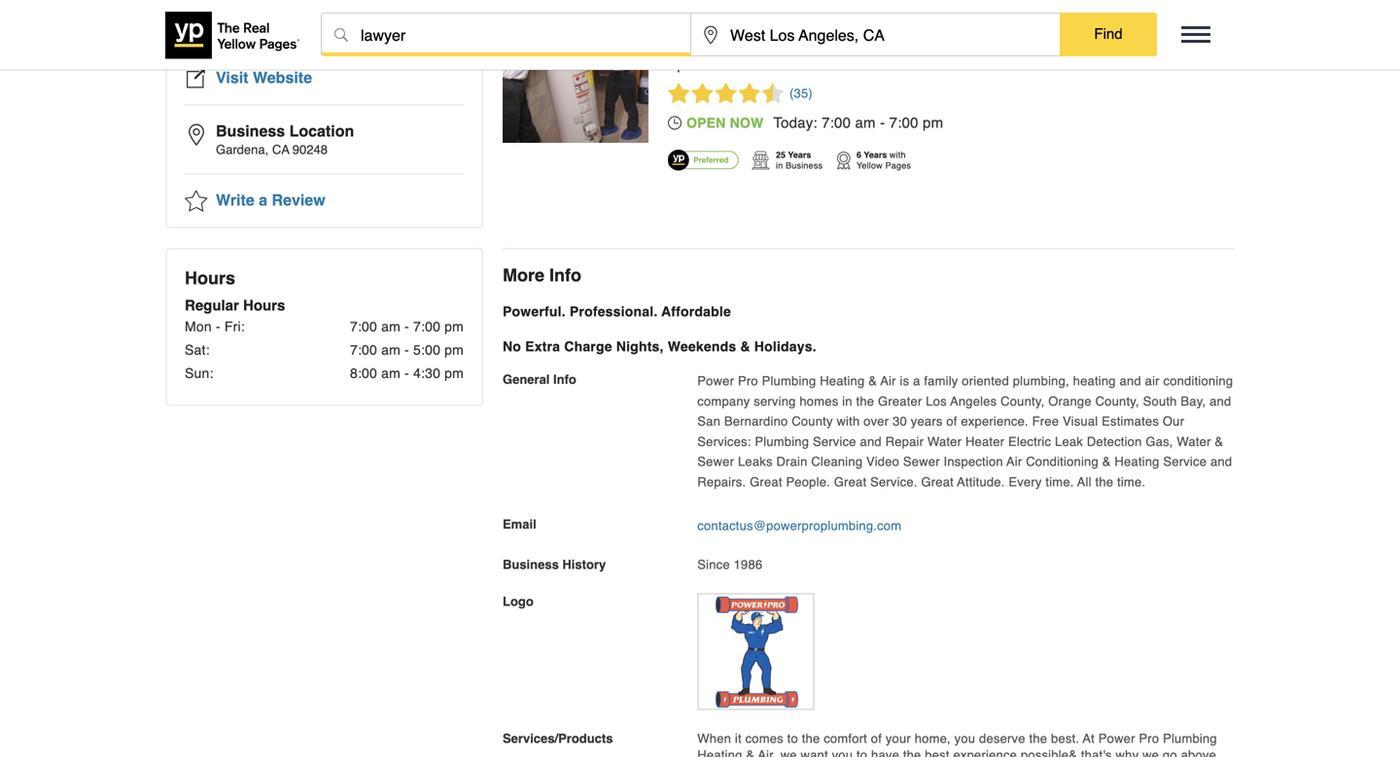 Task type: describe. For each thing, give the bounding box(es) containing it.
heating contractors & specialties
[[668, 40, 1225, 72]]

history
[[562, 558, 606, 572]]

464-
[[272, 12, 315, 36]]

power inside power pro plumbing heating & air is a family oriented plumbing, heating and air conditioning company serving homes in the greater los angeles county, orange county, south bay, and san bernardino county with over 30 years of experience.   free visual estimates  our services: plumbing service and repair water heater electric leak detection  gas, water & sewer leaks drain cleaning video sewer inspection air conditioning & heating service and repairs.  great people. great service. great attitude. every time. all the time.
[[697, 374, 734, 388]]

plumbers link
[[764, 40, 823, 56]]

why
[[1116, 748, 1139, 757]]

logo
[[503, 595, 534, 609]]

8:00
[[350, 366, 377, 381]]

5:00
[[413, 342, 440, 358]]

2 great from the left
[[834, 475, 867, 490]]

25 years in business
[[776, 150, 823, 170]]

(310) 464-3675 link
[[185, 0, 464, 53]]

2 , from the left
[[1078, 38, 1083, 56]]

fri:
[[224, 319, 245, 334]]

sun:
[[185, 366, 214, 381]]

ca
[[272, 142, 289, 157]]

visual
[[1063, 414, 1098, 429]]

25
[[776, 150, 786, 160]]

the down the your
[[903, 748, 921, 757]]

plumbing inside when it comes to the comfort of your home, you deserve the best. at power pro plumbing heating & air, we want you to have the best experience possible& that's why we go abov
[[1163, 732, 1217, 746]]

bay,
[[1181, 394, 1206, 409]]

deserve
[[979, 732, 1025, 746]]

location
[[289, 122, 354, 140]]

pm down heating contractors & specialties
[[923, 114, 943, 131]]

weekends
[[668, 339, 736, 354]]

pages
[[885, 160, 911, 170]]

of inside when it comes to the comfort of your home, you deserve the best. at power pro plumbing heating & air, we want you to have the best experience possible& that's why we go abov
[[871, 732, 882, 746]]

am for 8:00 am - 4:30 pm
[[381, 366, 401, 381]]

open now today: 7:00 am - 7:00 pm
[[686, 114, 943, 131]]

company
[[697, 394, 750, 409]]

gardena,
[[216, 142, 269, 157]]

general
[[503, 372, 550, 387]]

90248
[[292, 142, 328, 157]]

drain
[[776, 455, 808, 469]]

it
[[735, 732, 742, 746]]

now
[[730, 115, 764, 131]]

years
[[911, 414, 943, 429]]

plumbing,
[[1013, 374, 1069, 388]]

no
[[503, 339, 521, 354]]

8:00 am - 4:30 pm
[[350, 366, 464, 381]]

visit website
[[216, 69, 312, 87]]

homes
[[800, 394, 838, 409]]

find
[[1094, 25, 1123, 42]]

gas,
[[1146, 434, 1173, 449]]

pro inside when it comes to the comfort of your home, you deserve the best. at power pro plumbing heating & air, we want you to have the best experience possible& that's why we go abov
[[1139, 732, 1159, 746]]

2 horizontal spatial air
[[1007, 455, 1022, 469]]

systems
[[1025, 40, 1078, 56]]

heating down gas,
[[1115, 455, 1160, 469]]

4:30
[[413, 366, 440, 381]]

pm for 7:00 am - 7:00 pm
[[444, 319, 464, 334]]

specialties
[[668, 57, 736, 72]]

powerful.
[[503, 304, 566, 319]]

people.
[[786, 475, 830, 490]]

Where? text field
[[691, 14, 1060, 56]]

yp image
[[835, 150, 852, 171]]

7:00 am - 5:00 pm
[[350, 342, 464, 358]]

business location gardena, ca 90248
[[216, 122, 354, 157]]

heating
[[1073, 374, 1116, 388]]

is
[[900, 374, 909, 388]]

2 water from the left
[[1177, 434, 1211, 449]]

professional.
[[570, 304, 658, 319]]

(35) link
[[668, 83, 813, 104]]

heating up the homes
[[820, 374, 865, 388]]

detection
[[1087, 434, 1142, 449]]

air,
[[758, 748, 777, 757]]

conditioning inside power pro plumbing heating & air is a family oriented plumbing, heating and air conditioning company serving homes in the greater los angeles county, orange county, south bay, and san bernardino county with over 30 years of experience.   free visual estimates  our services: plumbing service and repair water heater electric leak detection  gas, water & sewer leaks drain cleaning video sewer inspection air conditioning & heating service and repairs.  great people. great service. great attitude. every time. all the time.
[[1026, 455, 1099, 469]]

conditioning inside plumbers , air conditioning contractors & systems ,
[[853, 40, 931, 56]]

am for 7:00 am - 5:00 pm
[[381, 342, 401, 358]]

possible&
[[1021, 748, 1077, 757]]

pm for 7:00 am - 5:00 pm
[[444, 342, 464, 358]]

experience
[[953, 748, 1017, 757]]

0 vertical spatial service
[[813, 434, 856, 449]]

1 water from the left
[[927, 434, 962, 449]]

air conditioning contractors & systems link
[[832, 40, 1078, 56]]

home,
[[915, 732, 951, 746]]

more
[[503, 265, 544, 285]]

pro inside power pro plumbing heating & air is a family oriented plumbing, heating and air conditioning company serving homes in the greater los angeles county, orange county, south bay, and san bernardino county with over 30 years of experience.   free visual estimates  our services: plumbing service and repair water heater electric leak detection  gas, water & sewer leaks drain cleaning video sewer inspection air conditioning & heating service and repairs.  great people. great service. great attitude. every time. all the time.
[[738, 374, 758, 388]]

(35)
[[789, 86, 813, 101]]

extra
[[525, 339, 560, 354]]

cleaning
[[811, 455, 863, 469]]

in inside 25 years in business
[[776, 160, 783, 170]]

1986
[[734, 558, 763, 572]]

bernardino
[[724, 414, 788, 429]]

write a review link
[[185, 175, 464, 227]]

0 vertical spatial a
[[259, 191, 267, 209]]

(310)
[[216, 12, 266, 36]]

leak
[[1055, 434, 1083, 449]]

service.
[[870, 475, 917, 490]]

the up want
[[802, 732, 820, 746]]

and right bay,
[[1210, 394, 1231, 409]]

inspection
[[944, 455, 1003, 469]]

and down over
[[860, 434, 882, 449]]

powerful. professional. affordable
[[503, 304, 731, 319]]

holidays.
[[754, 339, 817, 354]]

plumbers , air conditioning contractors & systems ,
[[764, 38, 1087, 56]]

in inside power pro plumbing heating & air is a family oriented plumbing, heating and air conditioning company serving homes in the greater los angeles county, orange county, south bay, and san bernardino county with over 30 years of experience.   free visual estimates  our services: plumbing service and repair water heater electric leak detection  gas, water & sewer leaks drain cleaning video sewer inspection air conditioning & heating service and repairs.  great people. great service. great attitude. every time. all the time.
[[842, 394, 852, 409]]

open
[[686, 115, 726, 131]]

info for general info
[[553, 372, 576, 387]]

over
[[864, 414, 889, 429]]

serving
[[754, 394, 796, 409]]

business for location
[[216, 122, 285, 140]]

affordable
[[661, 304, 731, 319]]

7:00 am - 7:00 pm
[[350, 319, 464, 334]]

want
[[801, 748, 828, 757]]

angeles
[[950, 394, 997, 409]]

greater
[[878, 394, 922, 409]]

repairs.
[[697, 475, 746, 490]]

business history
[[503, 558, 606, 572]]



Task type: locate. For each thing, give the bounding box(es) containing it.
1 contractors from the left
[[935, 40, 1007, 56]]

years for business
[[788, 150, 811, 160]]

to right 'comes'
[[787, 732, 798, 746]]

the up possible& at the bottom
[[1029, 732, 1047, 746]]

sewer down repair
[[903, 455, 940, 469]]

when it comes to the comfort of your home, you deserve the best. at power pro plumbing heating & air, we want you to have the best experience possible& that's why we go abov
[[697, 732, 1234, 757]]

pm
[[923, 114, 943, 131], [444, 319, 464, 334], [444, 342, 464, 358], [444, 366, 464, 381]]

0 horizontal spatial a
[[259, 191, 267, 209]]

1 horizontal spatial in
[[842, 394, 852, 409]]

with left over
[[837, 414, 860, 429]]

0 horizontal spatial time.
[[1046, 475, 1074, 490]]

pm right 5:00
[[444, 342, 464, 358]]

0 vertical spatial with
[[890, 150, 906, 160]]

,
[[823, 38, 827, 56], [1078, 38, 1083, 56]]

- for 7:00 am - 5:00 pm
[[405, 342, 409, 358]]

county
[[792, 414, 833, 429]]

1 horizontal spatial time.
[[1117, 475, 1146, 490]]

1 horizontal spatial great
[[834, 475, 867, 490]]

pro
[[738, 374, 758, 388], [1139, 732, 1159, 746]]

2 vertical spatial business
[[503, 558, 559, 572]]

business for history
[[503, 558, 559, 572]]

1 vertical spatial a
[[913, 374, 920, 388]]

business up gardena, at top left
[[216, 122, 285, 140]]

1 horizontal spatial county,
[[1095, 394, 1139, 409]]

heating inside when it comes to the comfort of your home, you deserve the best. at power pro plumbing heating & air, we want you to have the best experience possible& that's why we go abov
[[697, 748, 742, 757]]

power inside when it comes to the comfort of your home, you deserve the best. at power pro plumbing heating & air, we want you to have the best experience possible& that's why we go abov
[[1098, 732, 1135, 746]]

1 horizontal spatial years
[[864, 150, 887, 160]]

power up company
[[697, 374, 734, 388]]

0 vertical spatial pro
[[738, 374, 758, 388]]

heating down when
[[697, 748, 742, 757]]

great down leaks
[[750, 475, 782, 490]]

since
[[697, 558, 730, 572]]

2 contractors from the left
[[1139, 40, 1212, 56]]

electric
[[1008, 434, 1051, 449]]

1 horizontal spatial with
[[890, 150, 906, 160]]

2 horizontal spatial business
[[786, 160, 823, 170]]

water
[[927, 434, 962, 449], [1177, 434, 1211, 449]]

pro right at in the right of the page
[[1139, 732, 1159, 746]]

attitude.
[[957, 475, 1005, 490]]

1 vertical spatial pro
[[1139, 732, 1159, 746]]

1 vertical spatial plumbing
[[755, 434, 809, 449]]

los
[[926, 394, 947, 409]]

1 vertical spatial in
[[842, 394, 852, 409]]

plumbing
[[762, 374, 816, 388], [755, 434, 809, 449], [1163, 732, 1217, 746]]

- left 'fri:'
[[216, 319, 221, 334]]

1 vertical spatial of
[[871, 732, 882, 746]]

1 horizontal spatial contractors
[[1139, 40, 1212, 56]]

years right 25
[[788, 150, 811, 160]]

to
[[787, 732, 798, 746], [857, 748, 867, 757]]

today:
[[773, 114, 817, 131]]

you up "experience" on the bottom of page
[[954, 732, 975, 746]]

conditioning
[[853, 40, 931, 56], [1026, 455, 1099, 469]]

service down gas,
[[1163, 455, 1207, 469]]

contractors right find
[[1139, 40, 1212, 56]]

0 vertical spatial air
[[832, 40, 849, 56]]

leaks
[[738, 455, 773, 469]]

the up over
[[856, 394, 874, 409]]

3675
[[315, 12, 362, 36]]

years
[[788, 150, 811, 160], [864, 150, 887, 160]]

1 vertical spatial power
[[1098, 732, 1135, 746]]

and down conditioning
[[1210, 455, 1232, 469]]

am
[[855, 114, 876, 131], [381, 319, 401, 334], [381, 342, 401, 358], [381, 366, 401, 381]]

1 , from the left
[[823, 38, 827, 56]]

time. down the 'detection'
[[1117, 475, 1146, 490]]

0 vertical spatial info
[[549, 265, 581, 285]]

mon
[[185, 319, 212, 334]]

1 horizontal spatial power
[[1098, 732, 1135, 746]]

0 horizontal spatial you
[[832, 748, 853, 757]]

0 horizontal spatial to
[[787, 732, 798, 746]]

business inside 25 years in business
[[786, 160, 823, 170]]

0 horizontal spatial with
[[837, 414, 860, 429]]

0 vertical spatial power
[[697, 374, 734, 388]]

1 great from the left
[[750, 475, 782, 490]]

1 county, from the left
[[1001, 394, 1045, 409]]

air inside plumbers , air conditioning contractors & systems ,
[[832, 40, 849, 56]]

0 horizontal spatial water
[[927, 434, 962, 449]]

find button
[[1060, 13, 1157, 55]]

orange
[[1048, 394, 1092, 409]]

0 horizontal spatial business
[[216, 122, 285, 140]]

0 horizontal spatial great
[[750, 475, 782, 490]]

years up the yellow
[[864, 150, 887, 160]]

of inside power pro plumbing heating & air is a family oriented plumbing, heating and air conditioning company serving homes in the greater los angeles county, orange county, south bay, and san bernardino county with over 30 years of experience.   free visual estimates  our services: plumbing service and repair water heater electric leak detection  gas, water & sewer leaks drain cleaning video sewer inspection air conditioning & heating service and repairs.  great people. great service. great attitude. every time. all the time.
[[946, 414, 957, 429]]

1 time. from the left
[[1046, 475, 1074, 490]]

(310) 464-3675
[[216, 12, 362, 36]]

0 horizontal spatial power
[[697, 374, 734, 388]]

in
[[776, 160, 783, 170], [842, 394, 852, 409]]

san
[[697, 414, 720, 429]]

Find a business text field
[[322, 14, 690, 56]]

1 vertical spatial to
[[857, 748, 867, 757]]

air
[[832, 40, 849, 56], [880, 374, 896, 388], [1007, 455, 1022, 469]]

air right the plumbers link
[[832, 40, 849, 56]]

mon - fri:
[[185, 319, 245, 334]]

1 horizontal spatial water
[[1177, 434, 1211, 449]]

2 we from the left
[[1142, 748, 1159, 757]]

- for 8:00 am - 4:30 pm
[[405, 366, 409, 381]]

hours up regular
[[185, 268, 235, 288]]

pro up company
[[738, 374, 758, 388]]

business inside business location gardena, ca 90248
[[216, 122, 285, 140]]

to down comfort
[[857, 748, 867, 757]]

great down cleaning
[[834, 475, 867, 490]]

info right general at the left
[[553, 372, 576, 387]]

years inside 25 years in business
[[788, 150, 811, 160]]

with inside 6 years with yellow pages
[[890, 150, 906, 160]]

website
[[253, 69, 312, 87]]

2 horizontal spatial great
[[921, 475, 954, 490]]

0 horizontal spatial contractors
[[935, 40, 1007, 56]]

the real yellow pages logo image
[[165, 12, 301, 59]]

visit
[[216, 69, 248, 87]]

1 vertical spatial business
[[786, 160, 823, 170]]

2 vertical spatial air
[[1007, 455, 1022, 469]]

1 horizontal spatial air
[[880, 374, 896, 388]]

county,
[[1001, 394, 1045, 409], [1095, 394, 1139, 409]]

best.
[[1051, 732, 1079, 746]]

repair
[[885, 434, 924, 449]]

1 horizontal spatial business
[[503, 558, 559, 572]]

years inside 6 years with yellow pages
[[864, 150, 887, 160]]

general info
[[503, 372, 576, 387]]

all
[[1077, 475, 1092, 490]]

review
[[272, 191, 325, 209]]

0 horizontal spatial conditioning
[[853, 40, 931, 56]]

2 years from the left
[[864, 150, 887, 160]]

am up 7:00 am - 5:00 pm at the left top of page
[[381, 319, 401, 334]]

a right write
[[259, 191, 267, 209]]

write a review
[[216, 191, 325, 209]]

1 horizontal spatial we
[[1142, 748, 1159, 757]]

& inside heating contractors & specialties
[[1216, 40, 1225, 56]]

heater
[[965, 434, 1005, 449]]

plumbing up go
[[1163, 732, 1217, 746]]

a
[[259, 191, 267, 209], [913, 374, 920, 388]]

am for 7:00 am - 7:00 pm
[[381, 319, 401, 334]]

1 vertical spatial service
[[1163, 455, 1207, 469]]

0 horizontal spatial pro
[[738, 374, 758, 388]]

hours up 'fri:'
[[243, 297, 285, 314]]

water down years
[[927, 434, 962, 449]]

0 horizontal spatial hours
[[185, 268, 235, 288]]

we left go
[[1142, 748, 1159, 757]]

pm for 8:00 am - 4:30 pm
[[444, 366, 464, 381]]

30
[[893, 414, 907, 429]]

1 vertical spatial info
[[553, 372, 576, 387]]

1 vertical spatial conditioning
[[1026, 455, 1099, 469]]

info right more
[[549, 265, 581, 285]]

best
[[925, 748, 950, 757]]

years for yellow
[[864, 150, 887, 160]]

2 county, from the left
[[1095, 394, 1139, 409]]

you down comfort
[[832, 748, 853, 757]]

water down our
[[1177, 434, 1211, 449]]

3 great from the left
[[921, 475, 954, 490]]

0 horizontal spatial we
[[780, 748, 797, 757]]

0 horizontal spatial in
[[776, 160, 783, 170]]

0 vertical spatial business
[[216, 122, 285, 140]]

contractors inside heating contractors & specialties
[[1139, 40, 1212, 56]]

& inside when it comes to the comfort of your home, you deserve the best. at power pro plumbing heating & air, we want you to have the best experience possible& that's why we go abov
[[746, 748, 755, 757]]

power up why
[[1098, 732, 1135, 746]]

plumbing up drain
[[755, 434, 809, 449]]

2 time. from the left
[[1117, 475, 1146, 490]]

when
[[697, 732, 731, 746]]

county, down plumbing,
[[1001, 394, 1045, 409]]

a inside power pro plumbing heating & air is a family oriented plumbing, heating and air conditioning company serving homes in the greater los angeles county, orange county, south bay, and san bernardino county with over 30 years of experience.   free visual estimates  our services: plumbing service and repair water heater electric leak detection  gas, water & sewer leaks drain cleaning video sewer inspection air conditioning & heating service and repairs.  great people. great service. great attitude. every time. all the time.
[[913, 374, 920, 388]]

in right the homes
[[842, 394, 852, 409]]

, left find
[[1078, 38, 1083, 56]]

go
[[1163, 748, 1177, 757]]

- up 6 years with yellow pages
[[880, 114, 885, 131]]

hours
[[185, 268, 235, 288], [243, 297, 285, 314]]

nights,
[[616, 339, 664, 354]]

1 vertical spatial hours
[[243, 297, 285, 314]]

business up the logo
[[503, 558, 559, 572]]

, up open now today: 7:00 am - 7:00 pm
[[823, 38, 827, 56]]

0 vertical spatial in
[[776, 160, 783, 170]]

yp image
[[751, 150, 771, 171]]

of right years
[[946, 414, 957, 429]]

and left "air"
[[1120, 374, 1141, 388]]

power pro plumbing heating & air is a family oriented plumbing, heating and air conditioning company serving homes in the greater los angeles county, orange county, south bay, and san bernardino county with over 30 years of experience.   free visual estimates  our services: plumbing service and repair water heater electric leak detection  gas, water & sewer leaks drain cleaning video sewer inspection air conditioning & heating service and repairs.  great people. great service. great attitude. every time. all the time.
[[697, 374, 1233, 490]]

1 vertical spatial air
[[880, 374, 896, 388]]

every
[[1009, 475, 1042, 490]]

0 vertical spatial you
[[954, 732, 975, 746]]

1 horizontal spatial a
[[913, 374, 920, 388]]

contractors left systems
[[935, 40, 1007, 56]]

heating inside heating contractors & specialties
[[1087, 40, 1135, 56]]

yp preferred image
[[668, 150, 741, 171]]

email
[[503, 517, 536, 532]]

1 vertical spatial you
[[832, 748, 853, 757]]

county, up the "estimates"
[[1095, 394, 1139, 409]]

1 we from the left
[[780, 748, 797, 757]]

heating right systems
[[1087, 40, 1135, 56]]

0 horizontal spatial of
[[871, 732, 882, 746]]

great down inspection
[[921, 475, 954, 490]]

air left is
[[880, 374, 896, 388]]

am up 6
[[855, 114, 876, 131]]

with up pages
[[890, 150, 906, 160]]

with inside power pro plumbing heating & air is a family oriented plumbing, heating and air conditioning company serving homes in the greater los angeles county, orange county, south bay, and san bernardino county with over 30 years of experience.   free visual estimates  our services: plumbing service and repair water heater electric leak detection  gas, water & sewer leaks drain cleaning video sewer inspection air conditioning & heating service and repairs.  great people. great service. great attitude. every time. all the time.
[[837, 414, 860, 429]]

plumbing up serving
[[762, 374, 816, 388]]

pm up 7:00 am - 5:00 pm at the left top of page
[[444, 319, 464, 334]]

1 horizontal spatial ,
[[1078, 38, 1083, 56]]

0 horizontal spatial years
[[788, 150, 811, 160]]

2 vertical spatial plumbing
[[1163, 732, 1217, 746]]

1 horizontal spatial service
[[1163, 455, 1207, 469]]

contactus@powerproplumbing.com link
[[697, 518, 902, 533]]

our
[[1163, 414, 1184, 429]]

0 vertical spatial hours
[[185, 268, 235, 288]]

1 horizontal spatial you
[[954, 732, 975, 746]]

- for 7:00 am - 7:00 pm
[[405, 319, 409, 334]]

- up 7:00 am - 5:00 pm at the left top of page
[[405, 319, 409, 334]]

business
[[216, 122, 285, 140], [786, 160, 823, 170], [503, 558, 559, 572]]

1 vertical spatial with
[[837, 414, 860, 429]]

0 vertical spatial conditioning
[[853, 40, 931, 56]]

visit website link
[[185, 53, 464, 106]]

0 vertical spatial of
[[946, 414, 957, 429]]

0 horizontal spatial service
[[813, 434, 856, 449]]

- left 5:00
[[405, 342, 409, 358]]

0 horizontal spatial air
[[832, 40, 849, 56]]

pm right 4:30
[[444, 366, 464, 381]]

services:
[[697, 434, 751, 449]]

service
[[813, 434, 856, 449], [1163, 455, 1207, 469]]

oriented
[[962, 374, 1009, 388]]

contactus@powerproplumbing.com
[[697, 518, 902, 533]]

contractors inside plumbers , air conditioning contractors & systems ,
[[935, 40, 1007, 56]]

air up the 'every'
[[1007, 455, 1022, 469]]

1 horizontal spatial of
[[946, 414, 957, 429]]

& inside plumbers , air conditioning contractors & systems ,
[[1011, 40, 1021, 56]]

6
[[857, 150, 861, 160]]

0 horizontal spatial county,
[[1001, 394, 1045, 409]]

business left yp image
[[786, 160, 823, 170]]

2 sewer from the left
[[903, 455, 940, 469]]

am up 8:00 am - 4:30 pm in the left of the page
[[381, 342, 401, 358]]

the right all
[[1095, 475, 1113, 490]]

0 vertical spatial to
[[787, 732, 798, 746]]

service up cleaning
[[813, 434, 856, 449]]

- left 4:30
[[405, 366, 409, 381]]

time. left all
[[1046, 475, 1074, 490]]

6 years with yellow pages
[[857, 150, 911, 170]]

write
[[216, 191, 254, 209]]

0 horizontal spatial sewer
[[697, 455, 734, 469]]

more info
[[503, 265, 581, 285]]

info
[[549, 265, 581, 285], [553, 372, 576, 387]]

that's
[[1081, 748, 1112, 757]]

1 horizontal spatial conditioning
[[1026, 455, 1099, 469]]

1 horizontal spatial to
[[857, 748, 867, 757]]

sat:
[[185, 342, 210, 358]]

0 vertical spatial plumbing
[[762, 374, 816, 388]]

0 horizontal spatial ,
[[823, 38, 827, 56]]

1 horizontal spatial pro
[[1139, 732, 1159, 746]]

1 horizontal spatial hours
[[243, 297, 285, 314]]

7:00
[[822, 114, 851, 131], [889, 114, 918, 131], [350, 319, 377, 334], [413, 319, 440, 334], [350, 342, 377, 358]]

info for more info
[[549, 265, 581, 285]]

sewer up the "repairs." at bottom
[[697, 455, 734, 469]]

of up have
[[871, 732, 882, 746]]

comfort
[[824, 732, 867, 746]]

in down 25
[[776, 160, 783, 170]]

am right 8:00
[[381, 366, 401, 381]]

1 years from the left
[[788, 150, 811, 160]]

have
[[871, 748, 899, 757]]

1 sewer from the left
[[697, 455, 734, 469]]

a right is
[[913, 374, 920, 388]]

-
[[880, 114, 885, 131], [216, 319, 221, 334], [405, 319, 409, 334], [405, 342, 409, 358], [405, 366, 409, 381]]

we right air,
[[780, 748, 797, 757]]

&
[[1011, 40, 1021, 56], [1216, 40, 1225, 56], [740, 339, 750, 354], [868, 374, 877, 388], [1215, 434, 1223, 449], [1102, 455, 1111, 469], [746, 748, 755, 757]]

1 horizontal spatial sewer
[[903, 455, 940, 469]]

experience.
[[961, 414, 1028, 429]]

and
[[1120, 374, 1141, 388], [1210, 394, 1231, 409], [860, 434, 882, 449], [1210, 455, 1232, 469]]

air
[[1145, 374, 1160, 388]]



Task type: vqa. For each thing, say whether or not it's contained in the screenshot.
leftmost BARBARA
no



